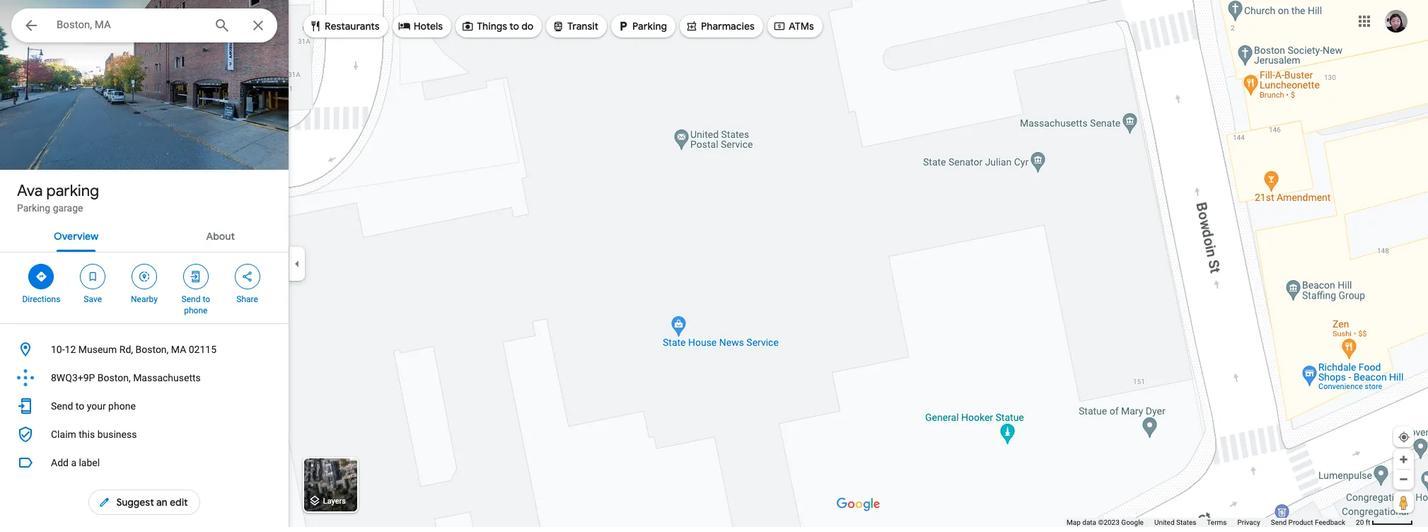 Task type: describe. For each thing, give the bounding box(es) containing it.

[[552, 18, 565, 34]]

overview button
[[43, 218, 110, 252]]

garage
[[53, 202, 83, 214]]

label
[[79, 457, 100, 468]]

map data ©2023 google
[[1067, 519, 1144, 526]]

 transit
[[552, 18, 599, 34]]

Boston, MA field
[[11, 8, 277, 42]]

nearby
[[131, 294, 158, 304]]

to for send to your phone
[[76, 400, 84, 412]]

map
[[1067, 519, 1081, 526]]

information for ava parking region
[[0, 335, 289, 449]]

ava
[[17, 181, 43, 201]]

zoom in image
[[1399, 454, 1409, 465]]

10-12 museum rd, boston, ma 02115
[[51, 344, 217, 355]]


[[773, 18, 786, 34]]

parking
[[46, 181, 99, 201]]

send to phone
[[182, 294, 210, 316]]

 restaurants
[[309, 18, 380, 34]]

 suggest an edit
[[98, 495, 188, 510]]

save
[[84, 294, 102, 304]]

privacy
[[1238, 519, 1261, 526]]

business
[[97, 429, 137, 440]]

layers
[[323, 497, 346, 506]]

about button
[[195, 218, 246, 252]]

add a label
[[51, 457, 100, 468]]

12
[[65, 344, 76, 355]]

phone inside the send to phone
[[184, 306, 208, 316]]

about
[[206, 230, 235, 243]]

feedback
[[1315, 519, 1346, 526]]

atms
[[789, 20, 814, 33]]

this
[[79, 429, 95, 440]]

20
[[1356, 519, 1364, 526]]


[[35, 269, 48, 284]]

tab list inside google maps element
[[0, 218, 289, 252]]

transit
[[568, 20, 599, 33]]

to inside  things to do
[[510, 20, 519, 33]]

ft
[[1366, 519, 1371, 526]]

 pharmacies
[[686, 18, 755, 34]]


[[617, 18, 630, 34]]


[[309, 18, 322, 34]]


[[86, 269, 99, 284]]

8wq3+9p
[[51, 372, 95, 383]]

parking inside ava parking parking garage
[[17, 202, 50, 214]]

parking garage button
[[17, 201, 83, 215]]

none field inside 'boston, ma' field
[[57, 16, 202, 33]]

10-
[[51, 344, 65, 355]]

ava parking main content
[[0, 0, 289, 527]]


[[98, 495, 111, 510]]

8wq3+9p boston, massachusetts button
[[0, 364, 289, 392]]

rd,
[[119, 344, 133, 355]]

 button
[[11, 8, 51, 45]]

states
[[1177, 519, 1197, 526]]

 search field
[[11, 8, 277, 45]]

united
[[1155, 519, 1175, 526]]


[[461, 18, 474, 34]]

actions for ava parking region
[[0, 253, 289, 323]]

zoom out image
[[1399, 474, 1409, 485]]

overview
[[54, 230, 99, 243]]

collapse side panel image
[[289, 256, 305, 271]]

show street view coverage image
[[1394, 492, 1414, 513]]

ava parking parking garage
[[17, 181, 99, 214]]

02115
[[189, 344, 217, 355]]

to for send to phone
[[203, 294, 210, 304]]

10-12 museum rd, boston, ma 02115 button
[[0, 335, 289, 364]]

add a label button
[[0, 449, 289, 477]]

send to your phone
[[51, 400, 136, 412]]

8wq3+9p boston, massachusetts
[[51, 372, 201, 383]]


[[686, 18, 698, 34]]



Task type: locate. For each thing, give the bounding box(es) containing it.
google account: michele murakami  
(michele.murakami@adept.ai) image
[[1385, 10, 1408, 32]]

20 ft
[[1356, 519, 1371, 526]]

massachusetts
[[133, 372, 201, 383]]

send to your phone button
[[0, 392, 289, 420]]

product
[[1289, 519, 1314, 526]]

None field
[[57, 16, 202, 33]]

edit
[[170, 496, 188, 509]]

footer containing map data ©2023 google
[[1067, 518, 1356, 527]]

1 horizontal spatial boston,
[[136, 344, 169, 355]]

2 horizontal spatial send
[[1271, 519, 1287, 526]]

terms button
[[1207, 518, 1227, 527]]

show your location image
[[1398, 431, 1411, 444]]

phone down the 
[[184, 306, 208, 316]]

boston,
[[136, 344, 169, 355], [98, 372, 131, 383]]

share
[[237, 294, 258, 304]]

data
[[1083, 519, 1097, 526]]

1 horizontal spatial to
[[203, 294, 210, 304]]

 atms
[[773, 18, 814, 34]]

to left 'your'
[[76, 400, 84, 412]]

footer inside google maps element
[[1067, 518, 1356, 527]]

boston, down rd,
[[98, 372, 131, 383]]

2 vertical spatial send
[[1271, 519, 1287, 526]]

1 horizontal spatial phone
[[184, 306, 208, 316]]

0 vertical spatial boston,
[[136, 344, 169, 355]]

0 horizontal spatial phone
[[108, 400, 136, 412]]

parking inside  parking
[[633, 20, 667, 33]]

google
[[1122, 519, 1144, 526]]

send for send to your phone
[[51, 400, 73, 412]]

ma
[[171, 344, 186, 355]]

parking down ava
[[17, 202, 50, 214]]

0 horizontal spatial parking
[[17, 202, 50, 214]]

parking
[[633, 20, 667, 33], [17, 202, 50, 214]]

2 vertical spatial to
[[76, 400, 84, 412]]

0 horizontal spatial boston,
[[98, 372, 131, 383]]

your
[[87, 400, 106, 412]]

hotels
[[414, 20, 443, 33]]

send for send to phone
[[182, 294, 201, 304]]

1 horizontal spatial parking
[[633, 20, 667, 33]]

things
[[477, 20, 507, 33]]

pharmacies
[[701, 20, 755, 33]]

1 horizontal spatial send
[[182, 294, 201, 304]]

send inside the send to phone
[[182, 294, 201, 304]]

directions
[[22, 294, 60, 304]]

 things to do
[[461, 18, 534, 34]]

 parking
[[617, 18, 667, 34]]

museum
[[78, 344, 117, 355]]

1 vertical spatial to
[[203, 294, 210, 304]]

send inside information for ava parking region
[[51, 400, 73, 412]]

terms
[[1207, 519, 1227, 526]]

to inside the send to phone
[[203, 294, 210, 304]]

an
[[156, 496, 167, 509]]

claim
[[51, 429, 76, 440]]


[[138, 269, 151, 284]]

privacy button
[[1238, 518, 1261, 527]]

send left 'product'
[[1271, 519, 1287, 526]]

1 vertical spatial boston,
[[98, 372, 131, 383]]

0 vertical spatial phone
[[184, 306, 208, 316]]

do
[[522, 20, 534, 33]]

phone inside button
[[108, 400, 136, 412]]

tab list
[[0, 218, 289, 252]]

 hotels
[[398, 18, 443, 34]]

united states
[[1155, 519, 1197, 526]]

send
[[182, 294, 201, 304], [51, 400, 73, 412], [1271, 519, 1287, 526]]

united states button
[[1155, 518, 1197, 527]]

tab list containing overview
[[0, 218, 289, 252]]


[[398, 18, 411, 34]]


[[23, 16, 40, 35]]

claim this business
[[51, 429, 137, 440]]

to left share
[[203, 294, 210, 304]]


[[189, 269, 202, 284]]

0 vertical spatial parking
[[633, 20, 667, 33]]

footer
[[1067, 518, 1356, 527]]

20 ft button
[[1356, 519, 1414, 526]]

©2023
[[1099, 519, 1120, 526]]

to left do
[[510, 20, 519, 33]]

phone
[[184, 306, 208, 316], [108, 400, 136, 412]]

to inside button
[[76, 400, 84, 412]]

0 horizontal spatial to
[[76, 400, 84, 412]]

1 vertical spatial phone
[[108, 400, 136, 412]]

0 horizontal spatial send
[[51, 400, 73, 412]]

send product feedback button
[[1271, 518, 1346, 527]]

to
[[510, 20, 519, 33], [203, 294, 210, 304], [76, 400, 84, 412]]

0 vertical spatial to
[[510, 20, 519, 33]]

google maps element
[[0, 0, 1429, 527]]


[[241, 269, 254, 284]]

0 vertical spatial send
[[182, 294, 201, 304]]

send up "claim"
[[51, 400, 73, 412]]

suggest
[[116, 496, 154, 509]]

1 vertical spatial parking
[[17, 202, 50, 214]]

send product feedback
[[1271, 519, 1346, 526]]

photo of ava parking image
[[0, 0, 289, 170]]

send for send product feedback
[[1271, 519, 1287, 526]]

2 horizontal spatial to
[[510, 20, 519, 33]]

parking right ''
[[633, 20, 667, 33]]

add
[[51, 457, 69, 468]]

phone right 'your'
[[108, 400, 136, 412]]

boston, right rd,
[[136, 344, 169, 355]]

send down the 
[[182, 294, 201, 304]]

a
[[71, 457, 76, 468]]

1 vertical spatial send
[[51, 400, 73, 412]]

claim this business link
[[0, 420, 289, 449]]

restaurants
[[325, 20, 380, 33]]



Task type: vqa. For each thing, say whether or not it's contained in the screenshot.
'Send' within the Send to phone
yes



